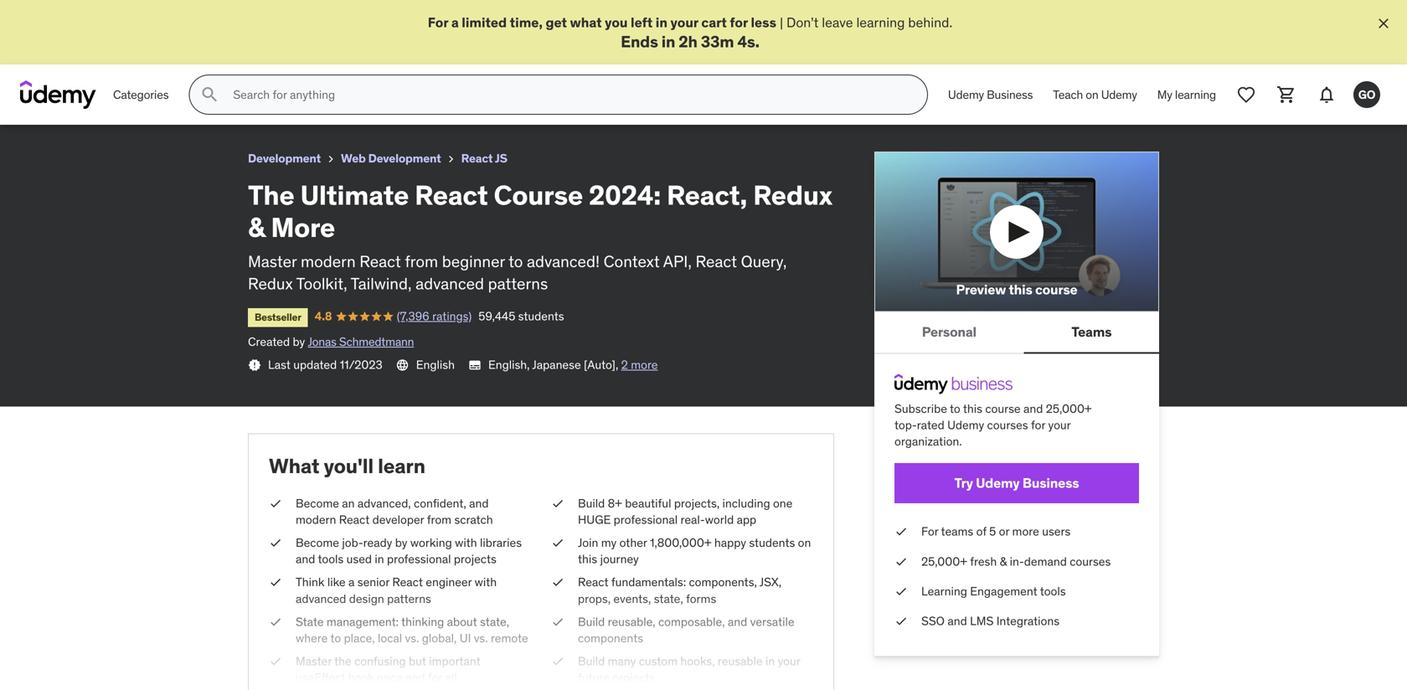 Task type: describe. For each thing, give the bounding box(es) containing it.
and inside become an advanced, confident, and modern react developer from scratch
[[469, 496, 489, 511]]

english
[[416, 357, 455, 372]]

courses inside subscribe to this course and 25,000+ top‑rated udemy courses for your organization.
[[987, 418, 1028, 433]]

xsmall image for last
[[248, 358, 261, 372]]

composable,
[[658, 614, 725, 629]]

for for master the confusing but important useeffect hook once and for all
[[428, 670, 442, 685]]

course language image
[[396, 358, 409, 372]]

with inside think like a senior react engineer with advanced design patterns
[[475, 575, 497, 590]]

or
[[999, 524, 1009, 539]]

my learning link
[[1147, 75, 1226, 115]]

web development
[[341, 151, 441, 166]]

course inside button
[[1035, 281, 1077, 298]]

xsmall image for state management: thinking about state, where to place, local vs. global, ui vs. remote
[[269, 614, 282, 630]]

left
[[631, 14, 653, 31]]

xsmall image for master the confusing but important useeffect hook once and for all
[[269, 653, 282, 670]]

and inside build reusable, composable, and versatile components
[[728, 614, 747, 629]]

professional inside become job-ready by working with libraries and tools used in professional projects
[[387, 552, 451, 567]]

projects inside build many custom hooks, reusable in your future projects
[[612, 670, 655, 685]]

a inside think like a senior react engineer with advanced design patterns
[[348, 575, 355, 590]]

future
[[578, 670, 610, 685]]

xsmall image for build many custom hooks, reusable in your future projects
[[551, 653, 564, 670]]

integrations
[[996, 613, 1060, 629]]

updated
[[293, 357, 337, 372]]

udemy inside subscribe to this course and 25,000+ top‑rated udemy courses for your organization.
[[947, 418, 984, 433]]

2 more button
[[621, 357, 658, 373]]

0 horizontal spatial redux
[[248, 273, 293, 293]]

get
[[546, 14, 567, 31]]

1 vertical spatial more
[[1012, 524, 1039, 539]]

this inside join my other 1,800,000+ happy students on this journey
[[578, 552, 597, 567]]

xsmall image for become an advanced, confident, and modern react developer from scratch
[[269, 495, 282, 512]]

your inside build many custom hooks, reusable in your future projects
[[778, 654, 800, 669]]

tools inside become job-ready by working with libraries and tools used in professional projects
[[318, 552, 344, 567]]

more
[[271, 211, 335, 244]]

try udemy business link
[[894, 463, 1139, 504]]

for for for teams of 5 or more users
[[921, 524, 938, 539]]

ratings)
[[432, 309, 472, 324]]

for inside for a limited time, get what you left in your cart for less | don't leave learning behind. ends in 2h 33m 4s .
[[730, 14, 748, 31]]

thinking
[[401, 614, 444, 629]]

react inside the react fundamentals: components, jsx, props, events, state, forms
[[578, 575, 608, 590]]

react left js
[[461, 151, 493, 166]]

xsmall image for build reusable, composable, and versatile components
[[551, 614, 564, 630]]

1 horizontal spatial courses
[[1070, 554, 1111, 569]]

& inside the ultimate react course 2024: react, redux & more master modern react from beginner to advanced! context api, react query, redux toolkit, tailwind, advanced patterns
[[248, 211, 265, 244]]

journey
[[600, 552, 639, 567]]

categories button
[[103, 75, 179, 115]]

learning engagement tools
[[921, 584, 1066, 599]]

udemy business
[[948, 87, 1033, 102]]

engineer
[[426, 575, 472, 590]]

0 vertical spatial students
[[518, 309, 564, 324]]

events,
[[613, 591, 651, 606]]

patterns inside think like a senior react engineer with advanced design patterns
[[387, 591, 431, 606]]

preview
[[956, 281, 1006, 298]]

5
[[989, 524, 996, 539]]

preview this course
[[956, 281, 1077, 298]]

last updated 11/2023
[[268, 357, 383, 372]]

master the confusing but important useeffect hook once and for all
[[296, 654, 481, 685]]

course inside subscribe to this course and 25,000+ top‑rated udemy courses for your organization.
[[985, 401, 1021, 416]]

fundamentals:
[[611, 575, 686, 590]]

context
[[604, 251, 660, 271]]

confusing
[[354, 654, 406, 669]]

join my other 1,800,000+ happy students on this journey
[[578, 535, 811, 567]]

(7,396 ratings)
[[397, 309, 472, 324]]

in right "ends"
[[661, 31, 675, 51]]

udemy left my
[[1101, 87, 1137, 102]]

2024:
[[589, 178, 661, 212]]

udemy business image
[[894, 374, 1013, 394]]

last
[[268, 357, 291, 372]]

my
[[601, 535, 617, 550]]

udemy right the try
[[976, 475, 1020, 492]]

react,
[[667, 178, 747, 212]]

from inside become an advanced, confident, and modern react developer from scratch
[[427, 512, 451, 527]]

top‑rated
[[894, 418, 944, 433]]

for for for a limited time, get what you left in your cart for less | don't leave learning behind. ends in 2h 33m 4s .
[[428, 14, 448, 31]]

udemy business link
[[938, 75, 1043, 115]]

management:
[[327, 614, 399, 629]]

remote
[[491, 631, 528, 646]]

1 vs. from the left
[[405, 631, 419, 646]]

your inside subscribe to this course and 25,000+ top‑rated udemy courses for your organization.
[[1048, 418, 1071, 433]]

demand
[[1024, 554, 1067, 569]]

0 vertical spatial by
[[293, 334, 305, 349]]

become for become job-ready by working with libraries and tools used in professional projects
[[296, 535, 339, 550]]

udemy inside 'link'
[[948, 87, 984, 102]]

one
[[773, 496, 793, 511]]

projects,
[[674, 496, 720, 511]]

jsx,
[[759, 575, 782, 590]]

personal
[[922, 323, 976, 340]]

1 development from the left
[[248, 151, 321, 166]]

8+
[[608, 496, 622, 511]]

beginner
[[442, 251, 505, 271]]

2 development from the left
[[368, 151, 441, 166]]

react js link
[[461, 148, 507, 169]]

xsmall image for for teams of 5 or more users
[[894, 524, 908, 540]]

become job-ready by working with libraries and tools used in professional projects
[[296, 535, 522, 567]]

2 vs. from the left
[[474, 631, 488, 646]]

think like a senior react engineer with advanced design patterns
[[296, 575, 497, 606]]

react down the react js link
[[415, 178, 488, 212]]

place,
[[344, 631, 375, 646]]

hooks,
[[680, 654, 715, 669]]

other
[[619, 535, 647, 550]]

Search for anything text field
[[230, 81, 907, 109]]

beautiful
[[625, 496, 671, 511]]

1,800,000+
[[650, 535, 712, 550]]

to inside the ultimate react course 2024: react, redux & more master modern react from beginner to advanced! context api, react query, redux toolkit, tailwind, advanced patterns
[[508, 251, 523, 271]]

wishlist image
[[1236, 85, 1256, 105]]

advanced inside think like a senior react engineer with advanced design patterns
[[296, 591, 346, 606]]

1 vertical spatial &
[[1000, 554, 1007, 569]]

teams
[[941, 524, 973, 539]]

your inside for a limited time, get what you left in your cart for less | don't leave learning behind. ends in 2h 33m 4s .
[[670, 14, 698, 31]]

js
[[495, 151, 507, 166]]

subscribe
[[894, 401, 947, 416]]

(7,396
[[397, 309, 429, 324]]

components,
[[689, 575, 757, 590]]

sso
[[921, 613, 945, 629]]

closed captions image
[[468, 358, 482, 372]]

from inside the ultimate react course 2024: react, redux & more master modern react from beginner to advanced! context api, react query, redux toolkit, tailwind, advanced patterns
[[405, 251, 438, 271]]

join
[[578, 535, 598, 550]]

important
[[429, 654, 481, 669]]

2
[[621, 357, 628, 372]]

25,000+ inside subscribe to this course and 25,000+ top‑rated udemy courses for your organization.
[[1046, 401, 1092, 416]]

students inside join my other 1,800,000+ happy students on this journey
[[749, 535, 795, 550]]

xsmall image for join my other 1,800,000+ happy students on this journey
[[551, 535, 564, 551]]

become for become an advanced, confident, and modern react developer from scratch
[[296, 496, 339, 511]]

don't
[[786, 14, 819, 31]]

advanced inside the ultimate react course 2024: react, redux & more master modern react from beginner to advanced! context api, react query, redux toolkit, tailwind, advanced patterns
[[415, 273, 484, 293]]

created
[[248, 334, 290, 349]]

ends
[[621, 31, 658, 51]]

query,
[[741, 251, 787, 271]]

|
[[780, 14, 783, 31]]

english, japanese [auto] , 2 more
[[488, 357, 658, 372]]

4.8
[[315, 309, 332, 324]]

state, inside the react fundamentals: components, jsx, props, events, state, forms
[[654, 591, 683, 606]]

confident,
[[414, 496, 466, 511]]

learning inside my learning link
[[1175, 87, 1216, 102]]

leave
[[822, 14, 853, 31]]

my
[[1157, 87, 1172, 102]]

web
[[341, 151, 366, 166]]

design
[[349, 591, 384, 606]]

you'll
[[324, 454, 374, 479]]

modern inside become an advanced, confident, and modern react developer from scratch
[[296, 512, 336, 527]]



Task type: locate. For each thing, give the bounding box(es) containing it.
1 vertical spatial become
[[296, 535, 339, 550]]

0 horizontal spatial to
[[330, 631, 341, 646]]

1 vertical spatial from
[[427, 512, 451, 527]]

business up users
[[1023, 475, 1079, 492]]

xsmall image left think
[[269, 574, 282, 591]]

learning right my
[[1175, 87, 1216, 102]]

a inside for a limited time, get what you left in your cart for less | don't leave learning behind. ends in 2h 33m 4s .
[[451, 14, 459, 31]]

xsmall image for sso
[[894, 613, 908, 629]]

2 horizontal spatial for
[[1031, 418, 1045, 433]]

react inside think like a senior react engineer with advanced design patterns
[[392, 575, 423, 590]]

learning
[[921, 584, 967, 599]]

become left an
[[296, 496, 339, 511]]

1 horizontal spatial state,
[[654, 591, 683, 606]]

libraries
[[480, 535, 522, 550]]

59,445 students
[[478, 309, 564, 324]]

xsmall image left last
[[248, 358, 261, 372]]

react up tailwind,
[[359, 251, 401, 271]]

redux
[[753, 178, 833, 212], [248, 273, 293, 293]]

& left "more"
[[248, 211, 265, 244]]

where
[[296, 631, 328, 646]]

state, inside state management: thinking about state, where to place, local vs. global, ui vs. remote
[[480, 614, 509, 629]]

to right beginner
[[508, 251, 523, 271]]

25,000+ down teams button
[[1046, 401, 1092, 416]]

limited
[[462, 14, 507, 31]]

1 vertical spatial courses
[[1070, 554, 1111, 569]]

this down udemy business image
[[963, 401, 982, 416]]

1 vertical spatial business
[[1023, 475, 1079, 492]]

xsmall image for react fundamentals: components, jsx, props, events, state, forms
[[551, 574, 564, 591]]

for
[[730, 14, 748, 31], [1031, 418, 1045, 433], [428, 670, 442, 685]]

projects down the many
[[612, 670, 655, 685]]

0 horizontal spatial 25,000+
[[921, 554, 967, 569]]

1 vertical spatial for
[[1031, 418, 1045, 433]]

for inside subscribe to this course and 25,000+ top‑rated udemy courses for your organization.
[[1031, 418, 1045, 433]]

25,000+ fresh & in-demand courses
[[921, 554, 1111, 569]]

huge
[[578, 512, 611, 527]]

1 vertical spatial this
[[963, 401, 982, 416]]

1 vertical spatial by
[[395, 535, 407, 550]]

happy
[[714, 535, 746, 550]]

0 horizontal spatial &
[[248, 211, 265, 244]]

1 horizontal spatial for
[[730, 14, 748, 31]]

1 horizontal spatial this
[[963, 401, 982, 416]]

0 vertical spatial for
[[428, 14, 448, 31]]

become an advanced, confident, and modern react developer from scratch
[[296, 496, 493, 527]]

1 vertical spatial on
[[798, 535, 811, 550]]

hook
[[348, 670, 374, 685]]

0 vertical spatial redux
[[753, 178, 833, 212]]

vs. right ui
[[474, 631, 488, 646]]

professional down working
[[387, 552, 451, 567]]

build inside build reusable, composable, and versatile components
[[578, 614, 605, 629]]

teams
[[1071, 323, 1112, 340]]

tools
[[318, 552, 344, 567], [1040, 584, 1066, 599]]

1 horizontal spatial development
[[368, 151, 441, 166]]

your up try udemy business
[[1048, 418, 1071, 433]]

0 horizontal spatial a
[[348, 575, 355, 590]]

2 vertical spatial this
[[578, 552, 597, 567]]

2 horizontal spatial to
[[950, 401, 960, 416]]

senior
[[357, 575, 389, 590]]

2 vertical spatial your
[[778, 654, 800, 669]]

xsmall image for become
[[269, 535, 282, 551]]

0 horizontal spatial students
[[518, 309, 564, 324]]

2 build from the top
[[578, 614, 605, 629]]

1 horizontal spatial learning
[[1175, 87, 1216, 102]]

learning inside for a limited time, get what you left in your cart for less | don't leave learning behind. ends in 2h 33m 4s .
[[856, 14, 905, 31]]

this down the join in the left bottom of the page
[[578, 552, 597, 567]]

modern inside the ultimate react course 2024: react, redux & more master modern react from beginner to advanced! context api, react query, redux toolkit, tailwind, advanced patterns
[[301, 251, 356, 271]]

tools up like
[[318, 552, 344, 567]]

become inside become an advanced, confident, and modern react developer from scratch
[[296, 496, 339, 511]]

categories
[[113, 87, 169, 102]]

working
[[410, 535, 452, 550]]

xsmall image
[[324, 153, 338, 166], [444, 153, 458, 166], [269, 495, 282, 512], [551, 495, 564, 512], [894, 524, 908, 540], [551, 535, 564, 551], [894, 553, 908, 570], [551, 574, 564, 591], [269, 614, 282, 630], [551, 614, 564, 630], [269, 653, 282, 670], [551, 653, 564, 670]]

english, japanese
[[488, 357, 581, 372]]

in
[[656, 14, 668, 31], [661, 31, 675, 51], [375, 552, 384, 567], [765, 654, 775, 669]]

on right the happy
[[798, 535, 811, 550]]

build up huge
[[578, 496, 605, 511]]

.
[[755, 31, 759, 51]]

1 vertical spatial students
[[749, 535, 795, 550]]

0 vertical spatial for
[[730, 14, 748, 31]]

in inside become job-ready by working with libraries and tools used in professional projects
[[375, 552, 384, 567]]

1 vertical spatial modern
[[296, 512, 336, 527]]

11/2023
[[340, 357, 383, 372]]

& left in-
[[1000, 554, 1007, 569]]

1 vertical spatial state,
[[480, 614, 509, 629]]

redux up query,
[[753, 178, 833, 212]]

learn
[[378, 454, 425, 479]]

0 vertical spatial with
[[455, 535, 477, 550]]

this right preview
[[1009, 281, 1032, 298]]

0 vertical spatial course
[[1035, 281, 1077, 298]]

vs. down thinking
[[405, 631, 419, 646]]

become inside become job-ready by working with libraries and tools used in professional projects
[[296, 535, 339, 550]]

0 horizontal spatial advanced
[[296, 591, 346, 606]]

on right teach
[[1086, 87, 1098, 102]]

1 horizontal spatial by
[[395, 535, 407, 550]]

preview this course button
[[874, 152, 1159, 312]]

0 vertical spatial &
[[248, 211, 265, 244]]

1 vertical spatial with
[[475, 575, 497, 590]]

0 vertical spatial advanced
[[415, 273, 484, 293]]

tailwind,
[[351, 273, 412, 293]]

a left limited
[[451, 14, 459, 31]]

build for build 8+ beautiful projects, including one huge professional real-world app
[[578, 496, 605, 511]]

course up teams
[[1035, 281, 1077, 298]]

25,000+ up learning
[[921, 554, 967, 569]]

1 vertical spatial tools
[[1040, 584, 1066, 599]]

and inside master the confusing but important useeffect hook once and for all
[[406, 670, 425, 685]]

more right or
[[1012, 524, 1039, 539]]

0 horizontal spatial this
[[578, 552, 597, 567]]

state management: thinking about state, where to place, local vs. global, ui vs. remote
[[296, 614, 528, 646]]

by down developer
[[395, 535, 407, 550]]

courses right demand
[[1070, 554, 1111, 569]]

for a limited time, get what you left in your cart for less | don't leave learning behind. ends in 2h 33m 4s .
[[428, 14, 952, 51]]

0 vertical spatial become
[[296, 496, 339, 511]]

udemy down the behind.
[[948, 87, 984, 102]]

business inside 'link'
[[987, 87, 1033, 102]]

1 vertical spatial patterns
[[387, 591, 431, 606]]

xsmall image
[[248, 358, 261, 372], [269, 535, 282, 551], [269, 574, 282, 591], [894, 583, 908, 600], [894, 613, 908, 629]]

0 horizontal spatial professional
[[387, 552, 451, 567]]

your down versatile
[[778, 654, 800, 669]]

1 vertical spatial for
[[921, 524, 938, 539]]

for
[[428, 14, 448, 31], [921, 524, 938, 539]]

course down udemy business image
[[985, 401, 1021, 416]]

on inside join my other 1,800,000+ happy students on this journey
[[798, 535, 811, 550]]

professional down beautiful
[[614, 512, 678, 527]]

xsmall image for build 8+ beautiful projects, including one huge professional real-world app
[[551, 495, 564, 512]]

xsmall image left job-
[[269, 535, 282, 551]]

0 horizontal spatial on
[[798, 535, 811, 550]]

for left all
[[428, 670, 442, 685]]

of
[[976, 524, 986, 539]]

2 become from the top
[[296, 535, 339, 550]]

close image
[[1375, 15, 1392, 32]]

0 vertical spatial modern
[[301, 251, 356, 271]]

reusable,
[[608, 614, 655, 629]]

1 horizontal spatial redux
[[753, 178, 833, 212]]

1 horizontal spatial tools
[[1040, 584, 1066, 599]]

in-
[[1010, 554, 1024, 569]]

in right reusable in the bottom right of the page
[[765, 654, 775, 669]]

1 vertical spatial learning
[[1175, 87, 1216, 102]]

0 horizontal spatial courses
[[987, 418, 1028, 433]]

advanced down beginner
[[415, 273, 484, 293]]

state, up remote
[[480, 614, 509, 629]]

your
[[670, 14, 698, 31], [1048, 418, 1071, 433], [778, 654, 800, 669]]

0 vertical spatial professional
[[614, 512, 678, 527]]

and inside subscribe to this course and 25,000+ top‑rated udemy courses for your organization.
[[1023, 401, 1043, 416]]

from up tailwind,
[[405, 251, 438, 271]]

redux up "bestseller"
[[248, 273, 293, 293]]

udemy up organization.
[[947, 418, 984, 433]]

this inside preview this course button
[[1009, 281, 1032, 298]]

1 vertical spatial to
[[950, 401, 960, 416]]

1 horizontal spatial your
[[778, 654, 800, 669]]

0 vertical spatial state,
[[654, 591, 683, 606]]

0 vertical spatial your
[[670, 14, 698, 31]]

udemy image
[[20, 81, 96, 109]]

0 vertical spatial patterns
[[488, 273, 548, 293]]

1 become from the top
[[296, 496, 339, 511]]

modern up toolkit,
[[301, 251, 356, 271]]

to down udemy business image
[[950, 401, 960, 416]]

development
[[248, 151, 321, 166], [368, 151, 441, 166]]

and up try udemy business
[[1023, 401, 1043, 416]]

in right left
[[656, 14, 668, 31]]

custom
[[639, 654, 678, 669]]

and right the sso
[[948, 613, 967, 629]]

for for subscribe to this course and 25,000+ top‑rated udemy courses for your organization.
[[1031, 418, 1045, 433]]

react down an
[[339, 512, 370, 527]]

go link
[[1347, 75, 1387, 115]]

0 horizontal spatial course
[[985, 401, 1021, 416]]

xsmall image for learning
[[894, 583, 908, 600]]

build inside build 8+ beautiful projects, including one huge professional real-world app
[[578, 496, 605, 511]]

reusable
[[718, 654, 763, 669]]

more right the 2
[[631, 357, 658, 372]]

xsmall image for 25,000+ fresh & in-demand courses
[[894, 553, 908, 570]]

2 vertical spatial to
[[330, 631, 341, 646]]

1 horizontal spatial professional
[[614, 512, 678, 527]]

patterns up 59,445 students in the top left of the page
[[488, 273, 548, 293]]

0 vertical spatial this
[[1009, 281, 1032, 298]]

1 vertical spatial 25,000+
[[921, 554, 967, 569]]

0 vertical spatial build
[[578, 496, 605, 511]]

on
[[1086, 87, 1098, 102], [798, 535, 811, 550]]

students down app
[[749, 535, 795, 550]]

build inside build many custom hooks, reusable in your future projects
[[578, 654, 605, 669]]

by inside become job-ready by working with libraries and tools used in professional projects
[[395, 535, 407, 550]]

courses up try udemy business
[[987, 418, 1028, 433]]

and down but
[[406, 670, 425, 685]]

professional inside build 8+ beautiful projects, including one huge professional real-world app
[[614, 512, 678, 527]]

and up think
[[296, 552, 315, 567]]

for left the teams
[[921, 524, 938, 539]]

1 vertical spatial advanced
[[296, 591, 346, 606]]

advanced,
[[358, 496, 411, 511]]

1 horizontal spatial a
[[451, 14, 459, 31]]

0 horizontal spatial for
[[428, 670, 442, 685]]

and inside become job-ready by working with libraries and tools used in professional projects
[[296, 552, 315, 567]]

59,445
[[478, 309, 515, 324]]

to left place,
[[330, 631, 341, 646]]

local
[[378, 631, 402, 646]]

submit search image
[[200, 85, 220, 105]]

shopping cart with 0 items image
[[1276, 85, 1297, 105]]

like
[[327, 575, 346, 590]]

1 horizontal spatial 25,000+
[[1046, 401, 1092, 416]]

go
[[1358, 87, 1375, 102]]

0 vertical spatial tools
[[318, 552, 344, 567]]

and
[[1023, 401, 1043, 416], [469, 496, 489, 511], [296, 552, 315, 567], [948, 613, 967, 629], [728, 614, 747, 629], [406, 670, 425, 685]]

1 vertical spatial a
[[348, 575, 355, 590]]

2 vertical spatial for
[[428, 670, 442, 685]]

1 horizontal spatial advanced
[[415, 273, 484, 293]]

job-
[[342, 535, 363, 550]]

this inside subscribe to this course and 25,000+ top‑rated udemy courses for your organization.
[[963, 401, 982, 416]]

time,
[[510, 14, 543, 31]]

cart
[[701, 14, 727, 31]]

1 vertical spatial build
[[578, 614, 605, 629]]

master down "more"
[[248, 251, 297, 271]]

a
[[451, 14, 459, 31], [348, 575, 355, 590]]

to inside subscribe to this course and 25,000+ top‑rated udemy courses for your organization.
[[950, 401, 960, 416]]

the ultimate react course 2024: react, redux & more master modern react from beginner to advanced! context api, react query, redux toolkit, tailwind, advanced patterns
[[248, 178, 833, 293]]

patterns up thinking
[[387, 591, 431, 606]]

fresh
[[970, 554, 997, 569]]

and up scratch
[[469, 496, 489, 511]]

state,
[[654, 591, 683, 606], [480, 614, 509, 629]]

course
[[1035, 281, 1077, 298], [985, 401, 1021, 416]]

advanced down think
[[296, 591, 346, 606]]

versatile
[[750, 614, 794, 629]]

0 vertical spatial more
[[631, 357, 658, 372]]

1 horizontal spatial for
[[921, 524, 938, 539]]

for inside for a limited time, get what you left in your cart for less | don't leave learning behind. ends in 2h 33m 4s .
[[428, 14, 448, 31]]

master inside master the confusing but important useeffect hook once and for all
[[296, 654, 332, 669]]

learning right leave
[[856, 14, 905, 31]]

your left cart
[[670, 14, 698, 31]]

0 vertical spatial on
[[1086, 87, 1098, 102]]

2 vertical spatial build
[[578, 654, 605, 669]]

1 vertical spatial professional
[[387, 552, 451, 567]]

1 vertical spatial course
[[985, 401, 1021, 416]]

build for build many custom hooks, reusable in your future projects
[[578, 654, 605, 669]]

0 vertical spatial a
[[451, 14, 459, 31]]

react inside become an advanced, confident, and modern react developer from scratch
[[339, 512, 370, 527]]

build down the props,
[[578, 614, 605, 629]]

2 horizontal spatial this
[[1009, 281, 1032, 298]]

for inside master the confusing but important useeffect hook once and for all
[[428, 670, 442, 685]]

the
[[334, 654, 352, 669]]

in inside build many custom hooks, reusable in your future projects
[[765, 654, 775, 669]]

what you'll learn
[[269, 454, 425, 479]]

build up the future
[[578, 654, 605, 669]]

with down scratch
[[455, 535, 477, 550]]

forms
[[686, 591, 716, 606]]

1 horizontal spatial on
[[1086, 87, 1098, 102]]

jonas schmedtmann link
[[308, 334, 414, 349]]

and left versatile
[[728, 614, 747, 629]]

1 vertical spatial master
[[296, 654, 332, 669]]

on inside teach on udemy link
[[1086, 87, 1098, 102]]

xsmall image for think
[[269, 574, 282, 591]]

notifications image
[[1317, 85, 1337, 105]]

react fundamentals: components, jsx, props, events, state, forms
[[578, 575, 782, 606]]

0 vertical spatial projects
[[454, 552, 497, 567]]

once
[[377, 670, 403, 685]]

2h 33m 4s
[[679, 31, 755, 51]]

0 horizontal spatial learning
[[856, 14, 905, 31]]

for left limited
[[428, 14, 448, 31]]

tab list
[[874, 312, 1159, 354]]

3 build from the top
[[578, 654, 605, 669]]

1 horizontal spatial vs.
[[474, 631, 488, 646]]

by left jonas
[[293, 334, 305, 349]]

1 horizontal spatial projects
[[612, 670, 655, 685]]

become left job-
[[296, 535, 339, 550]]

course
[[494, 178, 583, 212]]

created by jonas schmedtmann
[[248, 334, 414, 349]]

for left less
[[730, 14, 748, 31]]

projects down libraries
[[454, 552, 497, 567]]

0 horizontal spatial for
[[428, 14, 448, 31]]

build reusable, composable, and versatile components
[[578, 614, 794, 646]]

state, down "fundamentals:"
[[654, 591, 683, 606]]

tools down demand
[[1040, 584, 1066, 599]]

toolkit,
[[296, 273, 347, 293]]

0 horizontal spatial by
[[293, 334, 305, 349]]

for teams of 5 or more users
[[921, 524, 1071, 539]]

0 horizontal spatial more
[[631, 357, 658, 372]]

0 horizontal spatial your
[[670, 14, 698, 31]]

all
[[445, 670, 457, 685]]

ultimate
[[300, 178, 409, 212]]

scratch
[[454, 512, 493, 527]]

for up try udemy business
[[1031, 418, 1045, 433]]

useeffect
[[296, 670, 345, 685]]

master
[[248, 251, 297, 271], [296, 654, 332, 669]]

try udemy business
[[954, 475, 1079, 492]]

0 vertical spatial business
[[987, 87, 1033, 102]]

1 vertical spatial projects
[[612, 670, 655, 685]]

projects inside become job-ready by working with libraries and tools used in professional projects
[[454, 552, 497, 567]]

with right 'engineer'
[[475, 575, 497, 590]]

in down ready
[[375, 552, 384, 567]]

1 horizontal spatial students
[[749, 535, 795, 550]]

master up 'useeffect'
[[296, 654, 332, 669]]

xsmall image left the sso
[[894, 613, 908, 629]]

1 horizontal spatial patterns
[[488, 273, 548, 293]]

behind.
[[908, 14, 952, 31]]

used
[[346, 552, 372, 567]]

react right api,
[[696, 251, 737, 271]]

development right web at top left
[[368, 151, 441, 166]]

1 vertical spatial your
[[1048, 418, 1071, 433]]

less
[[751, 14, 776, 31]]

build many custom hooks, reusable in your future projects
[[578, 654, 800, 685]]

0 horizontal spatial projects
[[454, 552, 497, 567]]

2 horizontal spatial your
[[1048, 418, 1071, 433]]

business left teach
[[987, 87, 1033, 102]]

modern down what
[[296, 512, 336, 527]]

what
[[269, 454, 319, 479]]

build for build reusable, composable, and versatile components
[[578, 614, 605, 629]]

react up the props,
[[578, 575, 608, 590]]

to inside state management: thinking about state, where to place, local vs. global, ui vs. remote
[[330, 631, 341, 646]]

a right like
[[348, 575, 355, 590]]

teach on udemy link
[[1043, 75, 1147, 115]]

1 build from the top
[[578, 496, 605, 511]]

students right 59,445 on the left of the page
[[518, 309, 564, 324]]

from down confident,
[[427, 512, 451, 527]]

api,
[[663, 251, 692, 271]]

master inside the ultimate react course 2024: react, redux & more master modern react from beginner to advanced! context api, react query, redux toolkit, tailwind, advanced patterns
[[248, 251, 297, 271]]

patterns inside the ultimate react course 2024: react, redux & more master modern react from beginner to advanced! context api, react query, redux toolkit, tailwind, advanced patterns
[[488, 273, 548, 293]]

with inside become job-ready by working with libraries and tools used in professional projects
[[455, 535, 477, 550]]

xsmall image left learning
[[894, 583, 908, 600]]

1 horizontal spatial to
[[508, 251, 523, 271]]

projects
[[454, 552, 497, 567], [612, 670, 655, 685]]

0 vertical spatial courses
[[987, 418, 1028, 433]]

tab list containing personal
[[874, 312, 1159, 354]]

react down become job-ready by working with libraries and tools used in professional projects
[[392, 575, 423, 590]]

0 vertical spatial 25,000+
[[1046, 401, 1092, 416]]

development up the
[[248, 151, 321, 166]]



Task type: vqa. For each thing, say whether or not it's contained in the screenshot.
tools
yes



